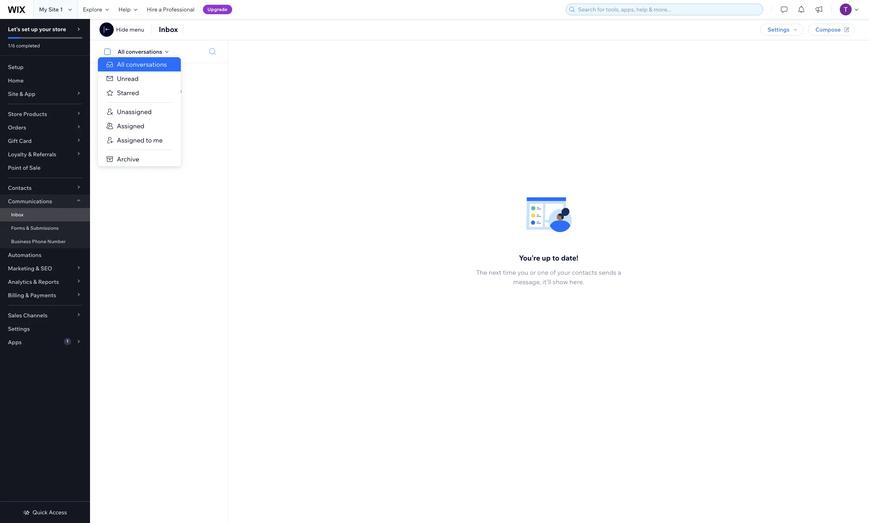 Task type: describe. For each thing, give the bounding box(es) containing it.
communications
[[8, 198, 52, 205]]

inbox link
[[0, 208, 90, 222]]

hide menu button down help
[[100, 23, 144, 37]]

quick access button
[[23, 509, 67, 516]]

& for analytics
[[33, 278, 37, 286]]

analytics
[[8, 278, 32, 286]]

of inside the "sidebar" element
[[23, 164, 28, 171]]

billing & payments button
[[0, 289, 90, 302]]

list box containing all conversations
[[98, 57, 181, 166]]

card
[[19, 137, 32, 145]]

starred
[[117, 89, 139, 97]]

gift
[[8, 137, 18, 145]]

billing
[[8, 292, 24, 299]]

compose button
[[809, 24, 855, 36]]

contacts
[[572, 268, 598, 276]]

completed
[[16, 43, 40, 49]]

settings for 'settings' link
[[8, 325, 30, 333]]

communications button
[[0, 195, 90, 208]]

settings button
[[761, 24, 804, 36]]

forms & submissions
[[11, 225, 59, 231]]

access
[[49, 509, 67, 516]]

channels
[[23, 312, 48, 319]]

quick
[[33, 509, 48, 516]]

billing & payments
[[8, 292, 56, 299]]

& for site
[[20, 90, 23, 98]]

number
[[47, 239, 66, 245]]

let's set up your store
[[8, 26, 66, 33]]

up inside the "sidebar" element
[[31, 26, 38, 33]]

let's
[[8, 26, 20, 33]]

marketing & seo button
[[0, 262, 90, 275]]

message,
[[513, 278, 541, 286]]

automations
[[8, 252, 41, 259]]

store
[[8, 111, 22, 118]]

upgrade
[[208, 6, 227, 12]]

set
[[22, 26, 30, 33]]

assigned for assigned to me
[[117, 136, 144, 144]]

unassigned
[[117, 108, 152, 116]]

point of sale link
[[0, 161, 90, 175]]

quick access
[[33, 509, 67, 516]]

hide
[[116, 26, 128, 33]]

sales
[[8, 312, 22, 319]]

loyalty
[[8, 151, 27, 158]]

forms
[[11, 225, 25, 231]]

next
[[489, 268, 502, 276]]

business
[[11, 239, 31, 245]]

2 vertical spatial conversations
[[145, 87, 182, 94]]

site & app
[[8, 90, 35, 98]]

payments
[[30, 292, 56, 299]]

business phone number link
[[0, 235, 90, 248]]

setup
[[8, 64, 24, 71]]

orders
[[8, 124, 26, 131]]

menu
[[130, 26, 144, 33]]

loyalty & referrals
[[8, 151, 56, 158]]

sends
[[599, 268, 617, 276]]

settings link
[[0, 322, 90, 336]]

explore
[[83, 6, 102, 13]]

hire
[[147, 6, 158, 13]]

0 vertical spatial all conversations
[[118, 48, 162, 55]]

forms & submissions link
[[0, 222, 90, 235]]

or
[[530, 268, 536, 276]]

the next time you or one of your contacts sends a message, it'll show here.
[[476, 268, 621, 286]]

inbox inside "link"
[[11, 212, 23, 218]]

phone
[[32, 239, 46, 245]]

Search for tools, apps, help & more... field
[[576, 4, 761, 15]]

settings for the settings "button"
[[768, 26, 790, 33]]

1/6 completed
[[8, 43, 40, 49]]

app
[[24, 90, 35, 98]]

point of sale
[[8, 164, 41, 171]]

unread
[[117, 75, 139, 83]]

time
[[503, 268, 516, 276]]

gift card
[[8, 137, 32, 145]]

0 vertical spatial all
[[118, 48, 125, 55]]

your inside the next time you or one of your contacts sends a message, it'll show here.
[[557, 268, 571, 276]]

all inside option
[[117, 60, 124, 68]]



Task type: locate. For each thing, give the bounding box(es) containing it.
your up show
[[557, 268, 571, 276]]

all conversations option
[[98, 57, 181, 71]]

1 assigned from the top
[[117, 122, 144, 130]]

up
[[31, 26, 38, 33], [542, 253, 551, 263]]

hire a professional link
[[142, 0, 199, 19]]

1 vertical spatial inbox
[[11, 212, 23, 218]]

1 vertical spatial assigned
[[117, 136, 144, 144]]

it'll
[[543, 278, 551, 286]]

all conversations inside option
[[117, 60, 167, 68]]

& right forms
[[26, 225, 29, 231]]

1 horizontal spatial of
[[550, 268, 556, 276]]

0 horizontal spatial inbox
[[11, 212, 23, 218]]

to
[[146, 136, 152, 144], [552, 253, 560, 263]]

hide menu
[[116, 26, 144, 33]]

all conversations up unread in the left top of the page
[[117, 60, 167, 68]]

loyalty & referrals button
[[0, 148, 90, 161]]

my site 1
[[39, 6, 63, 13]]

& for loyalty
[[28, 151, 32, 158]]

a right sends
[[618, 268, 621, 276]]

& for billing
[[25, 292, 29, 299]]

automations link
[[0, 248, 90, 262]]

you
[[518, 268, 529, 276]]

1
[[60, 6, 63, 13], [66, 339, 68, 344]]

0 vertical spatial settings
[[768, 26, 790, 33]]

apps
[[8, 339, 22, 346]]

conversations up unread in the left top of the page
[[126, 60, 167, 68]]

list box
[[98, 57, 181, 166]]

to left me
[[146, 136, 152, 144]]

seo
[[41, 265, 52, 272]]

your
[[39, 26, 51, 33], [557, 268, 571, 276]]

0 horizontal spatial up
[[31, 26, 38, 33]]

0 horizontal spatial your
[[39, 26, 51, 33]]

compose
[[816, 26, 841, 33]]

submissions
[[30, 225, 59, 231]]

here.
[[570, 278, 584, 286]]

professional
[[163, 6, 195, 13]]

of
[[23, 164, 28, 171], [550, 268, 556, 276]]

1 horizontal spatial site
[[48, 6, 59, 13]]

1 right my at the top of the page
[[60, 6, 63, 13]]

1 horizontal spatial 1
[[66, 339, 68, 344]]

all down hide
[[118, 48, 125, 55]]

help
[[118, 6, 131, 13]]

contacts
[[8, 184, 32, 192]]

1 vertical spatial all conversations
[[117, 60, 167, 68]]

1 horizontal spatial settings
[[768, 26, 790, 33]]

0 vertical spatial your
[[39, 26, 51, 33]]

your left store
[[39, 26, 51, 33]]

0 vertical spatial inbox
[[159, 25, 178, 34]]

reports
[[38, 278, 59, 286]]

None checkbox
[[100, 47, 118, 56]]

1 vertical spatial of
[[550, 268, 556, 276]]

assigned for assigned
[[117, 122, 144, 130]]

1 vertical spatial site
[[8, 90, 18, 98]]

marketing & seo
[[8, 265, 52, 272]]

business phone number
[[11, 239, 66, 245]]

0 vertical spatial a
[[159, 6, 162, 13]]

marketing
[[8, 265, 34, 272]]

1 vertical spatial up
[[542, 253, 551, 263]]

& right loyalty
[[28, 151, 32, 158]]

site
[[48, 6, 59, 13], [8, 90, 18, 98]]

a right hire
[[159, 6, 162, 13]]

the
[[476, 268, 487, 276]]

no
[[136, 87, 144, 94]]

analytics & reports button
[[0, 275, 90, 289]]

1 horizontal spatial a
[[618, 268, 621, 276]]

a inside the next time you or one of your contacts sends a message, it'll show here.
[[618, 268, 621, 276]]

& right billing
[[25, 292, 29, 299]]

archive
[[117, 155, 139, 163]]

all
[[118, 48, 125, 55], [117, 60, 124, 68]]

0 horizontal spatial of
[[23, 164, 28, 171]]

conversations inside option
[[126, 60, 167, 68]]

1 vertical spatial 1
[[66, 339, 68, 344]]

referrals
[[33, 151, 56, 158]]

products
[[23, 111, 47, 118]]

assigned to me
[[117, 136, 163, 144]]

1 vertical spatial your
[[557, 268, 571, 276]]

sales channels
[[8, 312, 48, 319]]

contacts button
[[0, 181, 90, 195]]

0 vertical spatial 1
[[60, 6, 63, 13]]

all conversations
[[118, 48, 162, 55], [117, 60, 167, 68]]

2 assigned from the top
[[117, 136, 144, 144]]

0 horizontal spatial settings
[[8, 325, 30, 333]]

1 horizontal spatial up
[[542, 253, 551, 263]]

0 vertical spatial conversations
[[126, 48, 162, 55]]

site inside "site & app" popup button
[[8, 90, 18, 98]]

inbox up forms
[[11, 212, 23, 218]]

my
[[39, 6, 47, 13]]

sidebar element
[[0, 19, 90, 523]]

store products
[[8, 111, 47, 118]]

help button
[[114, 0, 142, 19]]

0 horizontal spatial 1
[[60, 6, 63, 13]]

conversations right "no"
[[145, 87, 182, 94]]

me
[[153, 136, 163, 144]]

inbox
[[159, 25, 178, 34], [11, 212, 23, 218]]

1 down 'settings' link
[[66, 339, 68, 344]]

of right the one
[[550, 268, 556, 276]]

your inside the "sidebar" element
[[39, 26, 51, 33]]

store
[[52, 26, 66, 33]]

home
[[8, 77, 24, 84]]

1 horizontal spatial inbox
[[159, 25, 178, 34]]

0 vertical spatial to
[[146, 136, 152, 144]]

1 horizontal spatial to
[[552, 253, 560, 263]]

store products button
[[0, 107, 90, 121]]

up up the one
[[542, 253, 551, 263]]

0 horizontal spatial a
[[159, 6, 162, 13]]

all up unread in the left top of the page
[[117, 60, 124, 68]]

0 vertical spatial of
[[23, 164, 28, 171]]

1 vertical spatial conversations
[[126, 60, 167, 68]]

& inside "dropdown button"
[[33, 278, 37, 286]]

a
[[159, 6, 162, 13], [618, 268, 621, 276]]

1/6
[[8, 43, 15, 49]]

no conversations
[[136, 87, 182, 94]]

all conversations up all conversations option
[[118, 48, 162, 55]]

up right set
[[31, 26, 38, 33]]

assigned up archive
[[117, 136, 144, 144]]

home link
[[0, 74, 90, 87]]

& left app
[[20, 90, 23, 98]]

settings
[[768, 26, 790, 33], [8, 325, 30, 333]]

& inside dropdown button
[[28, 151, 32, 158]]

& for forms
[[26, 225, 29, 231]]

&
[[20, 90, 23, 98], [28, 151, 32, 158], [26, 225, 29, 231], [36, 265, 39, 272], [33, 278, 37, 286], [25, 292, 29, 299]]

0 horizontal spatial site
[[8, 90, 18, 98]]

0 vertical spatial up
[[31, 26, 38, 33]]

1 horizontal spatial your
[[557, 268, 571, 276]]

one
[[538, 268, 549, 276]]

show
[[553, 278, 568, 286]]

of inside the next time you or one of your contacts sends a message, it'll show here.
[[550, 268, 556, 276]]

1 inside the "sidebar" element
[[66, 339, 68, 344]]

inbox down hire a professional
[[159, 25, 178, 34]]

1 vertical spatial a
[[618, 268, 621, 276]]

assigned
[[117, 122, 144, 130], [117, 136, 144, 144]]

1 vertical spatial settings
[[8, 325, 30, 333]]

hire a professional
[[147, 6, 195, 13]]

date!
[[561, 253, 579, 263]]

upgrade button
[[203, 5, 232, 14]]

& inside popup button
[[25, 292, 29, 299]]

settings inside 'settings' link
[[8, 325, 30, 333]]

& left seo
[[36, 265, 39, 272]]

site down the home
[[8, 90, 18, 98]]

sale
[[29, 164, 41, 171]]

gift card button
[[0, 134, 90, 148]]

hide menu button down help button
[[116, 26, 144, 33]]

0 horizontal spatial to
[[146, 136, 152, 144]]

orders button
[[0, 121, 90, 134]]

1 vertical spatial to
[[552, 253, 560, 263]]

settings inside "button"
[[768, 26, 790, 33]]

you're
[[519, 253, 541, 263]]

& left 'reports'
[[33, 278, 37, 286]]

analytics & reports
[[8, 278, 59, 286]]

0 vertical spatial site
[[48, 6, 59, 13]]

sales channels button
[[0, 309, 90, 322]]

you're up to date!
[[519, 253, 579, 263]]

site right my at the top of the page
[[48, 6, 59, 13]]

assigned down unassigned
[[117, 122, 144, 130]]

to left date! on the right of the page
[[552, 253, 560, 263]]

& for marketing
[[36, 265, 39, 272]]

point
[[8, 164, 21, 171]]

conversations
[[126, 48, 162, 55], [126, 60, 167, 68], [145, 87, 182, 94]]

of left sale
[[23, 164, 28, 171]]

conversations up all conversations option
[[126, 48, 162, 55]]

1 vertical spatial all
[[117, 60, 124, 68]]

0 vertical spatial assigned
[[117, 122, 144, 130]]

setup link
[[0, 60, 90, 74]]



Task type: vqa. For each thing, say whether or not it's contained in the screenshot.
"here."
yes



